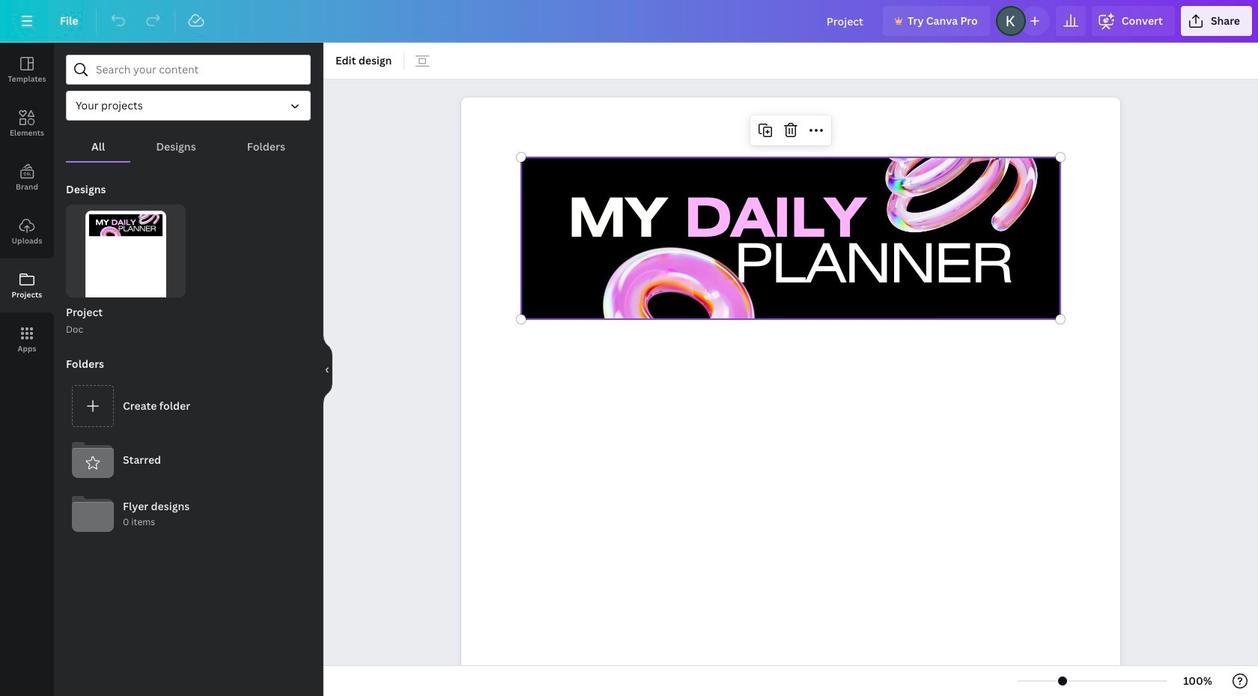 Task type: vqa. For each thing, say whether or not it's contained in the screenshot.
the Hide "IMAGE"
yes



Task type: describe. For each thing, give the bounding box(es) containing it.
Select ownership filter button
[[66, 91, 311, 121]]

hide image
[[323, 333, 333, 405]]

side panel tab list
[[0, 43, 54, 366]]

Design title text field
[[815, 6, 877, 36]]



Task type: locate. For each thing, give the bounding box(es) containing it.
main menu bar
[[0, 0, 1259, 43]]

Search your content search field
[[96, 55, 301, 84]]

None text field
[[462, 89, 1121, 696]]

Zoom button
[[1174, 669, 1223, 693]]

group
[[66, 205, 185, 337], [66, 205, 185, 325]]



